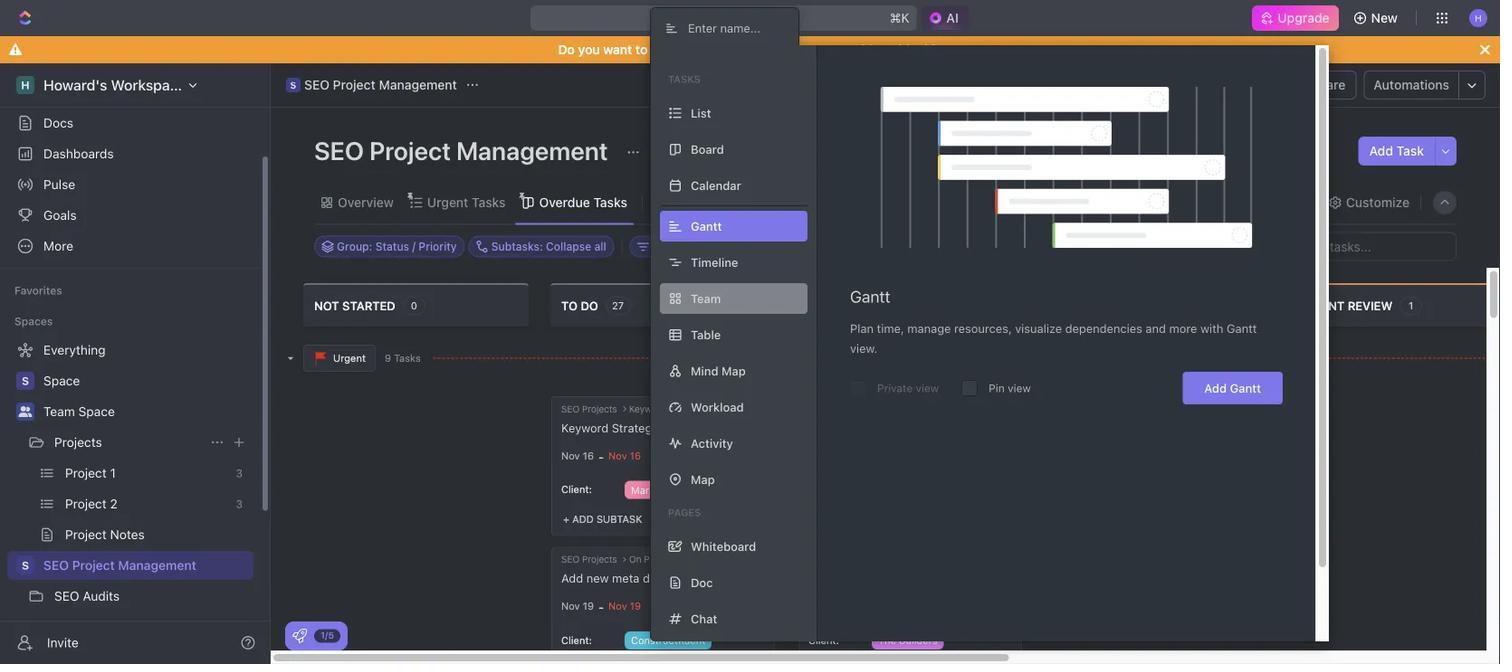 Task type: locate. For each thing, give the bounding box(es) containing it.
0 horizontal spatial map
[[691, 473, 715, 487]]

view
[[674, 195, 703, 210]]

browser
[[695, 42, 743, 57]]

+ for add new meta descriptions
[[563, 514, 570, 525]]

started
[[342, 298, 396, 312]]

client: for conversion optimization
[[809, 635, 839, 647]]

table
[[691, 328, 721, 342]]

projects up the keyword strategy deck
[[582, 403, 618, 414]]

hide up visualize
[[1054, 240, 1078, 253]]

0 vertical spatial hide
[[889, 42, 917, 57]]

onboarding checklist button image
[[293, 629, 307, 644]]

1 research from the left
[[669, 403, 709, 414]]

+ add subtask for conversion optimization
[[811, 514, 890, 525]]

1 - from the top
[[599, 450, 604, 463]]

with
[[1201, 322, 1224, 336]]

0 horizontal spatial keyword research
[[629, 403, 709, 414]]

projects
[[582, 403, 618, 414], [830, 403, 865, 414], [54, 435, 102, 450], [582, 554, 618, 565], [830, 554, 865, 565]]

1 vertical spatial s
[[22, 560, 29, 572]]

posts
[[876, 421, 907, 434]]

subtask for add new meta descriptions
[[597, 514, 643, 525]]

add for gantt
[[1205, 382, 1227, 395]]

seo projects up new
[[562, 554, 618, 565]]

Enter name... field
[[687, 20, 784, 36]]

whiteboard
[[691, 540, 756, 554]]

1 + from the left
[[563, 514, 570, 525]]

9 tasks
[[385, 352, 421, 364]]

upgrade
[[1278, 10, 1330, 25]]

2 + add subtask from the left
[[811, 514, 890, 525]]

1 vertical spatial gantt
[[1227, 322, 1258, 336]]

hide left this
[[889, 42, 917, 57]]

search...
[[709, 10, 761, 25]]

client: down the keyword strategy deck
[[562, 484, 592, 496]]

review
[[1348, 298, 1393, 312]]

keyword
[[629, 403, 666, 414], [1124, 403, 1161, 414], [562, 421, 609, 434], [945, 421, 992, 434]]

deck
[[662, 421, 690, 434]]

1 vertical spatial team
[[43, 404, 75, 419]]

team space
[[43, 404, 115, 419]]

0 vertical spatial s
[[290, 80, 297, 90]]

1 vertical spatial project
[[370, 135, 451, 165]]

1 horizontal spatial +
[[811, 514, 817, 525]]

tasks for urgent tasks
[[472, 195, 506, 210]]

team for team
[[691, 292, 721, 306]]

urgent for urgent
[[333, 352, 366, 364]]

1 horizontal spatial seo project management, , element
[[286, 78, 301, 92]]

0 horizontal spatial team
[[43, 404, 75, 419]]

1 horizontal spatial view
[[1008, 382, 1031, 395]]

projects up blog
[[830, 403, 865, 414]]

subtask up seo projects conversion optimization
[[844, 514, 890, 525]]

do
[[558, 42, 575, 57]]

2 view from the left
[[1008, 382, 1031, 395]]

chat
[[691, 613, 718, 626]]

mind map
[[691, 365, 746, 378]]

+ add subtask up on
[[563, 514, 643, 525]]

seo inside sidebar navigation
[[43, 558, 69, 573]]

seo project management link
[[43, 552, 250, 581]]

add new meta descriptions
[[562, 572, 711, 585]]

urgent right overview
[[427, 195, 469, 210]]

do you want to enable browser notifications? enable hide this
[[558, 42, 942, 57]]

1 horizontal spatial s
[[290, 80, 297, 90]]

s inside s seo project management
[[290, 80, 297, 90]]

2 vertical spatial management
[[118, 558, 196, 573]]

0 horizontal spatial view
[[916, 382, 939, 395]]

1 horizontal spatial + add subtask
[[811, 514, 890, 525]]

research down more
[[1163, 403, 1203, 414]]

user group image
[[19, 407, 32, 418]]

projects up new
[[582, 554, 618, 565]]

view
[[916, 382, 939, 395], [1008, 382, 1031, 395]]

1 horizontal spatial map
[[722, 365, 746, 378]]

add task button
[[1359, 137, 1436, 166]]

0 horizontal spatial + add subtask
[[563, 514, 643, 525]]

resources,
[[955, 322, 1012, 336]]

keyword research up deck
[[629, 403, 709, 414]]

1 subtask from the left
[[597, 514, 643, 525]]

0 vertical spatial gantt
[[850, 287, 891, 307]]

tree inside sidebar navigation
[[7, 336, 254, 665]]

+ add subtask
[[563, 514, 643, 525], [811, 514, 890, 525]]

keyword research down and
[[1124, 403, 1203, 414]]

27
[[612, 300, 624, 312]]

urgent for urgent tasks
[[427, 195, 469, 210]]

add left task on the top right
[[1370, 144, 1394, 158]]

dashboards link
[[7, 139, 254, 168]]

0 horizontal spatial to
[[562, 298, 578, 312]]

tasks left overdue
[[472, 195, 506, 210]]

tasks down the enable
[[668, 73, 701, 85]]

tasks right 9
[[394, 352, 421, 364]]

0 vertical spatial project
[[333, 77, 376, 92]]

view.
[[850, 342, 878, 355]]

0 vertical spatial to
[[636, 42, 648, 57]]

projects inside seo projects conversion optimization
[[830, 554, 865, 565]]

board
[[691, 143, 724, 156]]

mind
[[691, 365, 719, 378]]

1 vertical spatial -
[[599, 601, 604, 614]]

1 + add subtask from the left
[[563, 514, 643, 525]]

seo projects for create
[[809, 403, 865, 414]]

new button
[[1346, 4, 1409, 33]]

do
[[581, 298, 599, 312]]

enable
[[651, 42, 691, 57]]

overdue tasks link
[[536, 190, 628, 216]]

2 - from the top
[[599, 601, 604, 614]]

client: for keyword strategy deck
[[562, 484, 592, 496]]

dependencies
[[1066, 322, 1143, 336]]

team for team space
[[43, 404, 75, 419]]

hide inside button
[[1054, 240, 1078, 253]]

seo project management, , element
[[286, 78, 301, 92], [16, 557, 34, 575]]

1 vertical spatial seo project management
[[43, 558, 196, 573]]

workload
[[691, 401, 744, 414]]

favorites
[[14, 284, 62, 297]]

subtask up on
[[597, 514, 643, 525]]

not started
[[314, 298, 396, 312]]

- for strategy
[[599, 450, 604, 463]]

s inside seo project management, , element
[[22, 560, 29, 572]]

0 horizontal spatial subtask
[[597, 514, 643, 525]]

6
[[995, 421, 1002, 434]]

map right mind
[[722, 365, 746, 378]]

seo
[[304, 77, 330, 92], [314, 135, 364, 165], [562, 403, 580, 414], [809, 403, 827, 414], [562, 554, 580, 565], [809, 554, 827, 565], [43, 558, 69, 573]]

new
[[587, 572, 609, 585]]

1 horizontal spatial keyword research
[[1124, 403, 1203, 414]]

0 vertical spatial urgent
[[427, 195, 469, 210]]

pages
[[668, 507, 701, 519]]

add left new
[[562, 572, 583, 585]]

to right want
[[636, 42, 648, 57]]

descriptions
[[643, 572, 711, 585]]

projects down team space
[[54, 435, 102, 450]]

1 vertical spatial management
[[456, 135, 608, 165]]

0 horizontal spatial urgent
[[333, 352, 366, 364]]

2 + from the left
[[811, 514, 817, 525]]

2
[[1306, 195, 1314, 210]]

0 horizontal spatial seo project management
[[43, 558, 196, 573]]

seo project management inside sidebar navigation
[[43, 558, 196, 573]]

- down the keyword strategy deck
[[599, 450, 604, 463]]

0 horizontal spatial +
[[563, 514, 570, 525]]

+ add subtask up seo projects conversion optimization
[[811, 514, 890, 525]]

add up conversion
[[820, 514, 841, 525]]

keyword down and
[[1124, 403, 1161, 414]]

pulse link
[[7, 170, 254, 199]]

1 horizontal spatial urgent
[[427, 195, 469, 210]]

tree
[[7, 336, 254, 665]]

1 vertical spatial seo project management, , element
[[16, 557, 34, 575]]

pin view
[[989, 382, 1031, 395]]

s
[[290, 80, 297, 90], [22, 560, 29, 572]]

1 vertical spatial urgent
[[333, 352, 366, 364]]

view up the "plans"
[[916, 382, 939, 395]]

team
[[691, 292, 721, 306], [43, 404, 75, 419]]

enable
[[840, 42, 880, 57]]

0 vertical spatial -
[[599, 450, 604, 463]]

1 horizontal spatial hide
[[1054, 240, 1078, 253]]

1 keyword research from the left
[[629, 403, 709, 414]]

tree containing team space
[[7, 336, 254, 665]]

0 horizontal spatial research
[[669, 403, 709, 414]]

view right pin
[[1008, 382, 1031, 395]]

0 vertical spatial team
[[691, 292, 721, 306]]

1 vertical spatial map
[[691, 473, 715, 487]]

research up deck
[[669, 403, 709, 414]]

overview
[[338, 195, 394, 210]]

add for task
[[1370, 144, 1394, 158]]

on page corrections
[[629, 554, 719, 565]]

1 view from the left
[[916, 382, 939, 395]]

seo project management
[[314, 135, 614, 165], [43, 558, 196, 573]]

and
[[1146, 322, 1166, 336]]

visualize
[[1015, 322, 1062, 336]]

management
[[379, 77, 457, 92], [456, 135, 608, 165], [118, 558, 196, 573]]

1 horizontal spatial team
[[691, 292, 721, 306]]

0 vertical spatial map
[[722, 365, 746, 378]]

1 horizontal spatial research
[[1163, 403, 1203, 414]]

hide
[[889, 42, 917, 57], [1054, 240, 1078, 253]]

seo projects up the keyword strategy deck
[[562, 403, 618, 414]]

space
[[78, 404, 115, 419]]

plan
[[850, 322, 874, 336]]

plans
[[907, 403, 930, 414]]

0 horizontal spatial seo project management, , element
[[16, 557, 34, 575]]

strategy
[[612, 421, 659, 434]]

tasks for 9 tasks
[[394, 352, 421, 364]]

tasks
[[668, 73, 701, 85], [472, 195, 506, 210], [594, 195, 628, 210], [394, 352, 421, 364]]

private view
[[878, 382, 939, 395]]

subtask
[[597, 514, 643, 525], [844, 514, 890, 525]]

keyword left strategy
[[562, 421, 609, 434]]

add down with
[[1205, 382, 1227, 395]]

team up table
[[691, 292, 721, 306]]

2 vertical spatial project
[[72, 558, 115, 573]]

seo projects up create
[[809, 403, 865, 414]]

client: down new
[[562, 635, 592, 647]]

urgent left 9
[[333, 352, 366, 364]]

on
[[629, 554, 642, 565]]

client review
[[1303, 298, 1393, 312]]

more
[[1170, 322, 1198, 336]]

page
[[644, 554, 666, 565]]

tasks right overdue
[[594, 195, 628, 210]]

1 vertical spatial hide
[[1054, 240, 1078, 253]]

s for s seo project management
[[290, 80, 297, 90]]

1 horizontal spatial subtask
[[844, 514, 890, 525]]

projects up conversion
[[830, 554, 865, 565]]

seo projects for keyword
[[562, 403, 618, 414]]

- for new
[[599, 601, 604, 614]]

to do
[[562, 298, 599, 312]]

add inside 'button'
[[1370, 144, 1394, 158]]

1 horizontal spatial seo project management
[[314, 135, 614, 165]]

client: down conversion
[[809, 635, 839, 647]]

map down activity
[[691, 473, 715, 487]]

2 subtask from the left
[[844, 514, 890, 525]]

team right the 'user group' image
[[43, 404, 75, 419]]

activity
[[691, 437, 733, 451]]

team inside sidebar navigation
[[43, 404, 75, 419]]

project
[[333, 77, 376, 92], [370, 135, 451, 165], [72, 558, 115, 573]]

view for private view
[[916, 382, 939, 395]]

0 vertical spatial management
[[379, 77, 457, 92]]

to left do
[[562, 298, 578, 312]]

0 horizontal spatial s
[[22, 560, 29, 572]]

- down new
[[599, 601, 604, 614]]



Task type: vqa. For each thing, say whether or not it's contained in the screenshot.


Task type: describe. For each thing, give the bounding box(es) containing it.
1 vertical spatial to
[[562, 298, 578, 312]]

project inside sidebar navigation
[[72, 558, 115, 573]]

view button
[[650, 182, 709, 224]]

seo inside seo projects conversion optimization
[[809, 554, 827, 565]]

2 research from the left
[[1163, 403, 1203, 414]]

view button
[[650, 190, 709, 216]]

0
[[411, 300, 418, 312]]

pulse
[[43, 177, 75, 192]]

create blog posts about keyword 6
[[809, 421, 1002, 434]]

view for pin view
[[1008, 382, 1031, 395]]

management inside sidebar navigation
[[118, 558, 196, 573]]

sidebar navigation
[[0, 63, 271, 665]]

doc
[[691, 576, 713, 590]]

customize button
[[1323, 190, 1416, 216]]

tasks for overdue tasks
[[594, 195, 628, 210]]

client
[[1303, 298, 1345, 312]]

corrections
[[668, 554, 719, 565]]

add up new
[[573, 514, 594, 525]]

calendar
[[691, 179, 742, 192]]

search
[[1197, 195, 1239, 210]]

urgent tasks
[[427, 195, 506, 210]]

onboarding checklist button element
[[293, 629, 307, 644]]

client: for add new meta descriptions
[[562, 635, 592, 647]]

projects link
[[54, 428, 203, 457]]

create
[[809, 421, 845, 434]]

2 keyword research from the left
[[1124, 403, 1203, 414]]

seo project management, , element inside sidebar navigation
[[16, 557, 34, 575]]

assignees
[[869, 240, 922, 253]]

upgrade link
[[1253, 5, 1339, 31]]

meta
[[612, 572, 640, 585]]

+ for conversion optimization
[[811, 514, 817, 525]]

projects for create
[[830, 403, 865, 414]]

new
[[1372, 10, 1398, 25]]

subtask for conversion optimization
[[844, 514, 890, 525]]

task
[[1397, 144, 1425, 158]]

projects inside tree
[[54, 435, 102, 450]]

s for s
[[22, 560, 29, 572]]

list
[[691, 106, 711, 120]]

add for new
[[562, 572, 583, 585]]

goals link
[[7, 201, 254, 230]]

notifications?
[[746, 42, 827, 57]]

0 vertical spatial seo project management, , element
[[286, 78, 301, 92]]

keyword up strategy
[[629, 403, 666, 414]]

s seo project management
[[290, 77, 457, 92]]

keyword left '6'
[[945, 421, 992, 434]]

not
[[314, 298, 339, 312]]

share button
[[1301, 71, 1357, 100]]

team space link
[[43, 398, 250, 427]]

in
[[809, 298, 821, 312]]

projects for add
[[582, 554, 618, 565]]

docs link
[[7, 109, 254, 138]]

plan time, manage resources, visualize dependencies and more with gantt view.
[[850, 322, 1258, 355]]

automations button
[[1365, 72, 1459, 99]]

want
[[603, 42, 632, 57]]

conversion
[[809, 572, 870, 585]]

Search tasks... text field
[[1275, 233, 1456, 260]]

gantt inside the plan time, manage resources, visualize dependencies and more with gantt view.
[[1227, 322, 1258, 336]]

about
[[910, 421, 941, 434]]

9
[[385, 352, 391, 364]]

goals
[[43, 208, 77, 223]]

this
[[920, 42, 942, 57]]

docs
[[43, 115, 73, 130]]

2 button
[[1248, 190, 1319, 216]]

action plans
[[877, 403, 930, 414]]

customize
[[1347, 195, 1410, 210]]

in progress
[[809, 298, 887, 312]]

invite
[[47, 636, 79, 651]]

optimization
[[874, 572, 941, 585]]

share
[[1312, 77, 1346, 92]]

0 horizontal spatial hide
[[889, 42, 917, 57]]

hide button
[[1047, 236, 1085, 258]]

seo projects for add
[[562, 554, 618, 565]]

overdue
[[539, 195, 590, 210]]

search button
[[1173, 190, 1244, 216]]

favorites button
[[7, 280, 70, 302]]

urgent tasks link
[[424, 190, 506, 216]]

dashboards
[[43, 146, 114, 161]]

add task
[[1370, 144, 1425, 158]]

private
[[878, 382, 913, 395]]

timeline
[[691, 256, 739, 269]]

manage
[[908, 322, 951, 336]]

⌘k
[[890, 10, 910, 25]]

progress
[[824, 298, 887, 312]]

time,
[[877, 322, 905, 336]]

pin
[[989, 382, 1005, 395]]

overdue tasks
[[539, 195, 628, 210]]

overview link
[[334, 190, 394, 216]]

client: down create
[[809, 484, 839, 496]]

0 vertical spatial seo project management
[[314, 135, 614, 165]]

1/5
[[321, 631, 334, 641]]

keyword strategy deck
[[562, 421, 690, 434]]

projects for keyword
[[582, 403, 618, 414]]

1 horizontal spatial to
[[636, 42, 648, 57]]

spaces
[[14, 315, 53, 328]]

add gantt
[[1205, 382, 1262, 395]]

+ add subtask for add new meta descriptions
[[563, 514, 643, 525]]

1
[[1409, 300, 1414, 312]]

2 vertical spatial gantt
[[1230, 382, 1262, 395]]



